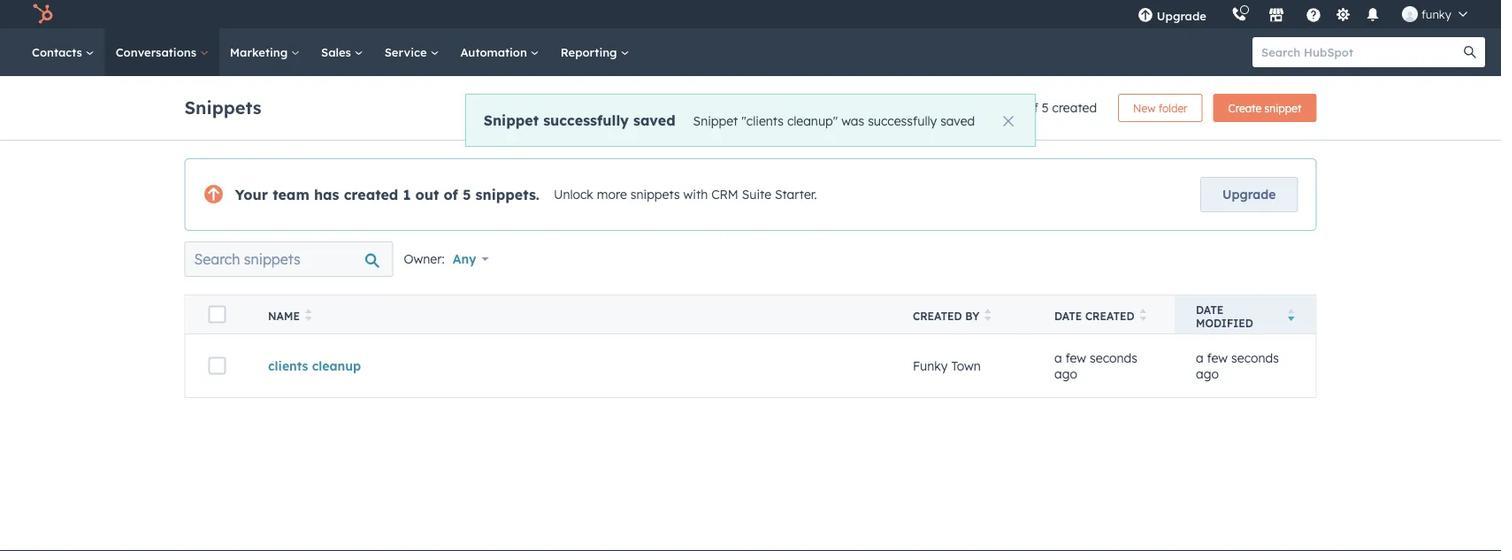 Task type: vqa. For each thing, say whether or not it's contained in the screenshot.
LIST BOX
no



Task type: describe. For each thing, give the bounding box(es) containing it.
"clients
[[742, 113, 784, 128]]

service link
[[374, 28, 450, 76]]

snippet successfully saved
[[484, 111, 676, 129]]

1 horizontal spatial successfully
[[868, 113, 937, 128]]

hubspot link
[[21, 4, 66, 25]]

0 horizontal spatial saved
[[634, 111, 676, 129]]

new folder button
[[1118, 94, 1203, 122]]

starter.
[[775, 187, 817, 202]]

press to sort. image for name
[[305, 309, 312, 321]]

created inside date created button
[[1085, 310, 1135, 323]]

with
[[683, 187, 708, 202]]

date created
[[1055, 310, 1135, 323]]

2 ago from the left
[[1196, 366, 1219, 381]]

5 inside snippets banner
[[1042, 100, 1049, 115]]

snippet "clients cleanup" was successfully saved
[[693, 113, 975, 128]]

snippet successfully saved alert
[[465, 94, 1036, 147]]

clients cleanup
[[268, 358, 361, 374]]

0 vertical spatial upgrade
[[1157, 8, 1207, 23]]

snippets.
[[476, 186, 540, 203]]

any
[[453, 251, 476, 267]]

descending sort. press to sort ascending. image
[[1288, 309, 1295, 321]]

new
[[1133, 101, 1156, 115]]

town
[[951, 358, 981, 374]]

team
[[273, 186, 309, 203]]

new folder
[[1133, 101, 1188, 115]]

marketplaces image
[[1269, 8, 1285, 24]]

press to sort. element for date created
[[1140, 309, 1147, 324]]

close image
[[1004, 116, 1014, 127]]

1 ago from the left
[[1055, 366, 1078, 381]]

press to sort. image
[[1140, 309, 1147, 321]]

1 vertical spatial 5
[[463, 186, 471, 203]]

folder
[[1159, 101, 1188, 115]]

name
[[268, 310, 300, 323]]

search button
[[1455, 37, 1485, 67]]

calling icon button
[[1224, 2, 1254, 26]]

hubspot image
[[32, 4, 53, 25]]

descending sort. press to sort ascending. element
[[1288, 309, 1295, 324]]

sales
[[321, 45, 354, 59]]

1 horizontal spatial saved
[[941, 113, 975, 128]]

snippet
[[1265, 101, 1302, 115]]

clients cleanup link
[[268, 358, 361, 374]]

your
[[235, 186, 268, 203]]

1 a from the left
[[1055, 350, 1062, 366]]

1 vertical spatial of
[[444, 186, 458, 203]]

was
[[842, 113, 865, 128]]

1 inside snippets banner
[[1017, 100, 1023, 115]]

cleanup"
[[787, 113, 838, 128]]

owner:
[[404, 251, 445, 267]]

date for date modified
[[1196, 303, 1224, 316]]

snippets banner
[[184, 88, 1317, 122]]

1 horizontal spatial upgrade
[[1223, 187, 1276, 202]]

created for has
[[344, 186, 398, 203]]

date modified button
[[1175, 295, 1317, 334]]

service
[[385, 45, 430, 59]]

unlock more snippets with crm suite starter.
[[554, 187, 817, 202]]

name button
[[247, 295, 892, 334]]

created
[[913, 310, 962, 323]]

press to sort. element for created by
[[985, 309, 992, 324]]

of inside snippets banner
[[1027, 100, 1038, 115]]

automation link
[[450, 28, 550, 76]]

funky
[[1422, 7, 1452, 21]]

created by
[[913, 310, 980, 323]]



Task type: locate. For each thing, give the bounding box(es) containing it.
0 horizontal spatial snippet
[[484, 111, 539, 129]]

a few seconds ago
[[1055, 350, 1138, 381], [1196, 350, 1279, 381]]

snippets
[[184, 96, 261, 118]]

1 horizontal spatial of
[[1027, 100, 1038, 115]]

created for 5
[[1052, 100, 1097, 115]]

a few seconds ago down the modified
[[1196, 350, 1279, 381]]

0 horizontal spatial press to sort. image
[[305, 309, 312, 321]]

1 horizontal spatial a
[[1196, 350, 1204, 366]]

snippet down automation link
[[484, 111, 539, 129]]

notifications button
[[1358, 0, 1388, 28]]

date
[[1196, 303, 1224, 316], [1055, 310, 1082, 323]]

press to sort. element
[[305, 309, 312, 324], [985, 309, 992, 324], [1140, 309, 1147, 324]]

0 horizontal spatial date
[[1055, 310, 1082, 323]]

0 horizontal spatial few
[[1066, 350, 1087, 366]]

seconds
[[1090, 350, 1138, 366], [1232, 350, 1279, 366]]

1 horizontal spatial 1
[[1017, 100, 1023, 115]]

date left press to sort. icon
[[1055, 310, 1082, 323]]

created left press to sort. icon
[[1085, 310, 1135, 323]]

1 horizontal spatial press to sort. element
[[985, 309, 992, 324]]

by
[[965, 310, 980, 323]]

few down date created
[[1066, 350, 1087, 366]]

press to sort. element inside created by button
[[985, 309, 992, 324]]

funky
[[913, 358, 948, 374]]

Search HubSpot search field
[[1253, 37, 1470, 67]]

funky town
[[913, 358, 981, 374]]

your team has created 1 out of 5 snippets.
[[235, 186, 540, 203]]

suite
[[742, 187, 772, 202]]

conversations
[[116, 45, 200, 59]]

create snippet
[[1229, 101, 1302, 115]]

contacts link
[[21, 28, 105, 76]]

upgrade link
[[1201, 177, 1298, 212]]

marketing link
[[219, 28, 311, 76]]

sales link
[[311, 28, 374, 76]]

successfully
[[543, 111, 629, 129], [868, 113, 937, 128]]

0 vertical spatial 1
[[1017, 100, 1023, 115]]

Search search field
[[184, 242, 393, 277]]

1 of 5 created
[[1017, 100, 1097, 115]]

crm
[[711, 187, 739, 202]]

menu containing funky
[[1125, 0, 1480, 28]]

2 seconds from the left
[[1232, 350, 1279, 366]]

date created button
[[1033, 295, 1175, 334]]

0 horizontal spatial 1
[[403, 186, 411, 203]]

created right has
[[344, 186, 398, 203]]

created inside snippets banner
[[1052, 100, 1097, 115]]

0 horizontal spatial a
[[1055, 350, 1062, 366]]

settings image
[[1335, 8, 1351, 23]]

0 horizontal spatial of
[[444, 186, 458, 203]]

create
[[1229, 101, 1262, 115]]

press to sort. element right date created
[[1140, 309, 1147, 324]]

calling icon image
[[1231, 7, 1247, 23]]

2 press to sort. element from the left
[[985, 309, 992, 324]]

cleanup
[[312, 358, 361, 374]]

saved
[[634, 111, 676, 129], [941, 113, 975, 128]]

a down date created
[[1055, 350, 1062, 366]]

created by button
[[892, 295, 1033, 334]]

seconds down date created button
[[1090, 350, 1138, 366]]

upgrade image
[[1138, 8, 1154, 24]]

modified
[[1196, 316, 1254, 330]]

upgrade
[[1157, 8, 1207, 23], [1223, 187, 1276, 202]]

reporting
[[561, 45, 621, 59]]

press to sort. element inside date created button
[[1140, 309, 1147, 324]]

0 vertical spatial 5
[[1042, 100, 1049, 115]]

settings link
[[1332, 5, 1354, 23]]

more
[[597, 187, 627, 202]]

funky town image
[[1402, 6, 1418, 22]]

funky button
[[1392, 0, 1478, 28]]

saved left close image on the right top of the page
[[941, 113, 975, 128]]

1 few from the left
[[1066, 350, 1087, 366]]

help image
[[1306, 8, 1322, 24]]

snippet
[[484, 111, 539, 129], [693, 113, 738, 128]]

help button
[[1299, 0, 1329, 28]]

notifications image
[[1365, 8, 1381, 24]]

1 vertical spatial upgrade
[[1223, 187, 1276, 202]]

2 a few seconds ago from the left
[[1196, 350, 1279, 381]]

out
[[415, 186, 439, 203]]

1 a few seconds ago from the left
[[1055, 350, 1138, 381]]

snippet left "clients
[[693, 113, 738, 128]]

press to sort. image for created by
[[985, 309, 992, 321]]

1 horizontal spatial 5
[[1042, 100, 1049, 115]]

successfully right was
[[868, 113, 937, 128]]

any button
[[452, 242, 500, 277]]

a few seconds ago down date created
[[1055, 350, 1138, 381]]

a down the modified
[[1196, 350, 1204, 366]]

2 vertical spatial created
[[1085, 310, 1135, 323]]

successfully down reporting
[[543, 111, 629, 129]]

date for date created
[[1055, 310, 1082, 323]]

upgrade right upgrade image
[[1157, 8, 1207, 23]]

3 press to sort. element from the left
[[1140, 309, 1147, 324]]

0 horizontal spatial upgrade
[[1157, 8, 1207, 23]]

1 press to sort. image from the left
[[305, 309, 312, 321]]

press to sort. image
[[305, 309, 312, 321], [985, 309, 992, 321]]

marketing
[[230, 45, 291, 59]]

reporting link
[[550, 28, 640, 76]]

snippets
[[631, 187, 680, 202]]

press to sort. element inside "name" button
[[305, 309, 312, 324]]

press to sort. element right name
[[305, 309, 312, 324]]

press to sort. image right 'by'
[[985, 309, 992, 321]]

snippet for snippet "clients cleanup" was successfully saved
[[693, 113, 738, 128]]

1 horizontal spatial date
[[1196, 303, 1224, 316]]

few down the modified
[[1207, 350, 1228, 366]]

2 a from the left
[[1196, 350, 1204, 366]]

1 vertical spatial created
[[344, 186, 398, 203]]

of
[[1027, 100, 1038, 115], [444, 186, 458, 203]]

press to sort. image right name
[[305, 309, 312, 321]]

2 few from the left
[[1207, 350, 1228, 366]]

0 horizontal spatial press to sort. element
[[305, 309, 312, 324]]

search image
[[1464, 46, 1477, 58]]

1 horizontal spatial seconds
[[1232, 350, 1279, 366]]

1 vertical spatial 1
[[403, 186, 411, 203]]

ago down the modified
[[1196, 366, 1219, 381]]

few
[[1066, 350, 1087, 366], [1207, 350, 1228, 366]]

upgrade down create
[[1223, 187, 1276, 202]]

contacts
[[32, 45, 86, 59]]

2 press to sort. image from the left
[[985, 309, 992, 321]]

1 horizontal spatial press to sort. image
[[985, 309, 992, 321]]

unlock
[[554, 187, 594, 202]]

0 horizontal spatial seconds
[[1090, 350, 1138, 366]]

1 horizontal spatial snippet
[[693, 113, 738, 128]]

1
[[1017, 100, 1023, 115], [403, 186, 411, 203]]

press to sort. element right 'by'
[[985, 309, 992, 324]]

2 horizontal spatial press to sort. element
[[1140, 309, 1147, 324]]

press to sort. element for name
[[305, 309, 312, 324]]

date right press to sort. icon
[[1196, 303, 1224, 316]]

1 seconds from the left
[[1090, 350, 1138, 366]]

press to sort. image inside created by button
[[985, 309, 992, 321]]

1 press to sort. element from the left
[[305, 309, 312, 324]]

0 horizontal spatial ago
[[1055, 366, 1078, 381]]

ago
[[1055, 366, 1078, 381], [1196, 366, 1219, 381]]

seconds down the 'date modified' button
[[1232, 350, 1279, 366]]

create snippet button
[[1214, 94, 1317, 122]]

ago down date created
[[1055, 366, 1078, 381]]

date inside date modified
[[1196, 303, 1224, 316]]

0 horizontal spatial a few seconds ago
[[1055, 350, 1138, 381]]

0 vertical spatial of
[[1027, 100, 1038, 115]]

automation
[[460, 45, 531, 59]]

press to sort. image inside "name" button
[[305, 309, 312, 321]]

0 horizontal spatial successfully
[[543, 111, 629, 129]]

0 vertical spatial created
[[1052, 100, 1097, 115]]

conversations link
[[105, 28, 219, 76]]

saved up snippets
[[634, 111, 676, 129]]

snippet for snippet successfully saved
[[484, 111, 539, 129]]

1 horizontal spatial ago
[[1196, 366, 1219, 381]]

marketplaces button
[[1258, 0, 1295, 28]]

menu
[[1125, 0, 1480, 28]]

1 horizontal spatial a few seconds ago
[[1196, 350, 1279, 381]]

clients
[[268, 358, 308, 374]]

date modified
[[1196, 303, 1254, 330]]

has
[[314, 186, 339, 203]]

created left new
[[1052, 100, 1097, 115]]

1 horizontal spatial few
[[1207, 350, 1228, 366]]

5
[[1042, 100, 1049, 115], [463, 186, 471, 203]]

a
[[1055, 350, 1062, 366], [1196, 350, 1204, 366]]

created
[[1052, 100, 1097, 115], [344, 186, 398, 203], [1085, 310, 1135, 323]]

0 horizontal spatial 5
[[463, 186, 471, 203]]



